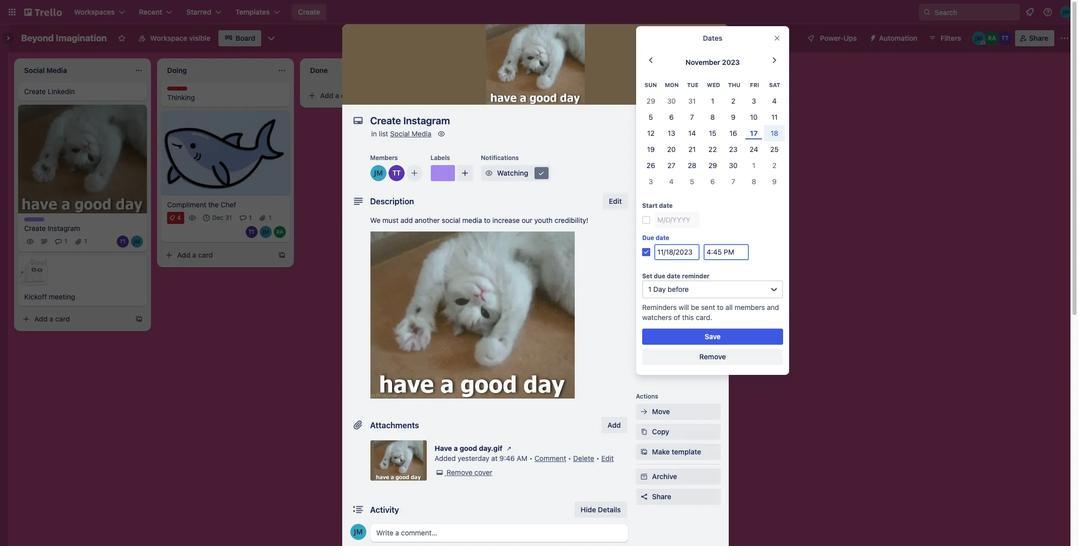 Task type: describe. For each thing, give the bounding box(es) containing it.
sm image for copy
[[639, 427, 649, 437]]

1 vertical spatial 6 button
[[703, 174, 723, 190]]

at
[[492, 454, 498, 463]]

edit button
[[603, 193, 628, 209]]

date for start date
[[659, 202, 673, 210]]

meeting
[[49, 293, 75, 301]]

27
[[668, 161, 676, 170]]

filters button
[[926, 30, 965, 46]]

0 horizontal spatial 30
[[667, 97, 676, 105]]

1 vertical spatial labels
[[652, 185, 674, 193]]

31 inside button
[[689, 97, 696, 105]]

1 up terry turtle (terryturtle) icon
[[249, 214, 252, 221]]

1 vertical spatial to
[[484, 216, 491, 225]]

we
[[370, 216, 381, 225]]

remove cover
[[447, 468, 493, 477]]

date for due date
[[656, 234, 670, 242]]

0 horizontal spatial ups
[[657, 291, 669, 299]]

watchers
[[643, 313, 672, 322]]

0 horizontal spatial share button
[[636, 489, 721, 505]]

25 button
[[765, 142, 785, 158]]

create for create
[[298, 8, 320, 16]]

wed
[[707, 82, 721, 88]]

Board name text field
[[16, 30, 112, 46]]

search image
[[924, 8, 932, 16]]

power- inside button
[[820, 34, 844, 42]]

1 vertical spatial jeremy miller (jeremymiller198) image
[[260, 226, 272, 238]]

1 horizontal spatial dates
[[703, 34, 723, 42]]

reminders
[[643, 303, 677, 312]]

sm image for members
[[639, 164, 649, 174]]

customize views image
[[267, 33, 277, 43]]

move link
[[636, 404, 721, 420]]

activity
[[370, 506, 399, 515]]

0 horizontal spatial ruby anderson (rubyanderson7) image
[[274, 226, 286, 238]]

12 button
[[641, 126, 662, 142]]

dates inside dates button
[[652, 225, 672, 234]]

11 button
[[765, 109, 785, 126]]

add members to card image
[[411, 168, 419, 178]]

1 vertical spatial edit
[[602, 454, 614, 463]]

0 horizontal spatial 7
[[690, 113, 694, 122]]

0 horizontal spatial 4
[[177, 214, 181, 221]]

in list social media
[[371, 129, 432, 138]]

social media link
[[390, 129, 432, 138]]

1 horizontal spatial 8
[[752, 177, 756, 186]]

will
[[679, 303, 689, 312]]

star or unstar board image
[[118, 34, 126, 42]]

1 vertical spatial 7
[[732, 177, 736, 186]]

sm image for automation
[[865, 30, 880, 44]]

back to home image
[[24, 4, 62, 20]]

make
[[652, 448, 670, 456]]

add inside add button
[[608, 421, 621, 430]]

add a card button for the topmost 'create from template…' image
[[161, 247, 274, 263]]

0 vertical spatial media
[[412, 129, 432, 138]]

M/D/YYYY text field
[[655, 244, 700, 260]]

10
[[750, 113, 758, 122]]

1 vertical spatial 4 button
[[662, 174, 682, 190]]

automation inside button
[[880, 34, 918, 42]]

to inside reminders will be sent to all members and watchers of this card.
[[717, 303, 724, 312]]

sm image right watching
[[537, 168, 547, 178]]

power-ups inside button
[[820, 34, 857, 42]]

workspace visible button
[[132, 30, 217, 46]]

attachments
[[370, 421, 419, 430]]

dec
[[212, 214, 224, 221]]

add
[[401, 216, 413, 225]]

2 for the topmost 2 button
[[732, 97, 736, 105]]

1 horizontal spatial 3 button
[[744, 93, 765, 109]]

be
[[691, 303, 700, 312]]

0 vertical spatial 30 button
[[662, 93, 682, 109]]

workspace
[[150, 34, 187, 42]]

0 horizontal spatial 8
[[711, 113, 715, 122]]

0 vertical spatial 29 button
[[641, 93, 662, 109]]

notifications
[[481, 154, 519, 162]]

members link
[[636, 161, 721, 177]]

0 vertical spatial add a card
[[320, 91, 356, 100]]

checklist link
[[636, 201, 721, 218]]

Write a comment text field
[[370, 524, 628, 542]]

sm image right social media link at the top
[[437, 129, 447, 139]]

another inside add another list button
[[476, 65, 502, 74]]

0 vertical spatial 2 button
[[723, 93, 744, 109]]

1 vertical spatial 2 button
[[765, 158, 785, 174]]

sm image for make template
[[639, 447, 649, 457]]

social inside social media button
[[652, 347, 672, 356]]

1 horizontal spatial ups
[[691, 306, 704, 314]]

sun
[[645, 82, 657, 88]]

M/D/YYYY text field
[[655, 212, 700, 228]]

sm image for archive
[[639, 472, 649, 482]]

thoughts thinking
[[167, 87, 195, 102]]

1 horizontal spatial power-
[[668, 306, 691, 314]]

make template
[[652, 448, 702, 456]]

thu
[[729, 82, 741, 88]]

1 day before
[[649, 285, 689, 294]]

close popover image
[[773, 34, 782, 42]]

19
[[647, 145, 655, 154]]

13
[[668, 129, 676, 138]]

0 vertical spatial 4 button
[[765, 93, 785, 109]]

imagination
[[56, 33, 107, 43]]

media inside button
[[674, 347, 695, 356]]

hide details
[[581, 506, 621, 514]]

0 horizontal spatial members
[[370, 154, 398, 162]]

linkedin
[[48, 87, 75, 96]]

0 horizontal spatial labels
[[431, 154, 450, 162]]

credibility!
[[555, 216, 589, 225]]

1 vertical spatial create from template… image
[[135, 315, 143, 323]]

create for create instagram
[[24, 224, 46, 233]]

1 vertical spatial 9 button
[[765, 174, 785, 190]]

cover link
[[683, 83, 723, 99]]

hide
[[581, 506, 596, 514]]

1 vertical spatial 30 button
[[723, 158, 744, 174]]

sm image for move
[[639, 407, 649, 417]]

0 vertical spatial 9 button
[[723, 109, 744, 126]]

good
[[460, 444, 477, 453]]

youth
[[535, 216, 553, 225]]

17
[[750, 129, 758, 138]]

delete link
[[574, 454, 595, 463]]

1 vertical spatial add a card
[[177, 251, 213, 259]]

last month image
[[645, 54, 657, 66]]

31 inside "option"
[[225, 214, 232, 221]]

9:46
[[500, 454, 515, 463]]

0 horizontal spatial power-
[[636, 291, 657, 299]]

thinking link
[[167, 93, 284, 103]]

0 vertical spatial share button
[[1016, 30, 1055, 46]]

custom
[[652, 265, 678, 274]]

power-ups button
[[800, 30, 863, 46]]

am
[[517, 454, 528, 463]]

open information menu image
[[1043, 7, 1053, 17]]

kickoff
[[24, 293, 47, 301]]

0 horizontal spatial 1 button
[[703, 93, 723, 109]]

0 vertical spatial 6 button
[[662, 109, 682, 126]]

social media
[[652, 347, 695, 356]]

reminder
[[682, 273, 710, 280]]

comment
[[535, 454, 566, 463]]

create for create linkedin
[[24, 87, 46, 96]]

watching
[[497, 169, 529, 177]]

20
[[668, 145, 676, 154]]

13 button
[[662, 126, 682, 142]]

add to card
[[636, 150, 671, 158]]

1 vertical spatial 29
[[709, 161, 717, 170]]

1 down 'cover'
[[711, 97, 715, 105]]

1 vertical spatial 3 button
[[641, 174, 662, 190]]

12
[[648, 129, 655, 138]]

and
[[767, 303, 779, 312]]

0 vertical spatial to
[[650, 150, 656, 158]]

0 horizontal spatial 9
[[731, 113, 736, 122]]

we must add another social media to increase our youth credibility!
[[370, 216, 589, 225]]

sm image inside cover link
[[686, 86, 696, 96]]

attachment button
[[636, 242, 721, 258]]

kickoff meeting link
[[24, 292, 141, 302]]

compliment the chef link
[[167, 200, 284, 210]]

delete
[[574, 454, 595, 463]]

the
[[208, 200, 219, 209]]

details
[[598, 506, 621, 514]]

2 vertical spatial add a card
[[34, 315, 70, 323]]

0 vertical spatial 5
[[649, 113, 653, 122]]

3 for bottom 3 "button"
[[649, 177, 653, 186]]

22 button
[[703, 142, 723, 158]]

2 for bottommost 2 button
[[773, 161, 777, 170]]

Search field
[[932, 5, 1020, 20]]

1 down instagram at the top of page
[[64, 238, 67, 245]]

1 horizontal spatial 5 button
[[682, 174, 703, 190]]

0 vertical spatial create from template… image
[[278, 251, 286, 259]]

sm image for labels
[[639, 184, 649, 194]]

list inside button
[[504, 65, 514, 74]]

Dec 31 checkbox
[[200, 212, 235, 224]]

1 horizontal spatial 7 button
[[723, 174, 744, 190]]

2 vertical spatial date
[[667, 273, 681, 280]]

0 horizontal spatial terry turtle (terryturtle) image
[[117, 236, 129, 248]]

dates button
[[636, 222, 721, 238]]

14 button
[[682, 126, 703, 142]]

1 horizontal spatial 6
[[711, 177, 715, 186]]

1 horizontal spatial 5
[[690, 177, 695, 186]]

all
[[726, 303, 733, 312]]

copy link
[[636, 424, 721, 440]]

compliment the chef
[[167, 200, 236, 209]]

add button
[[602, 417, 627, 434]]



Task type: vqa. For each thing, say whether or not it's contained in the screenshot.
We
yes



Task type: locate. For each thing, give the bounding box(es) containing it.
custom fields button
[[636, 265, 721, 275]]

archive link
[[636, 469, 721, 485]]

add power-ups
[[652, 306, 704, 314]]

0 vertical spatial 7 button
[[682, 109, 703, 126]]

4 down compliment
[[177, 214, 181, 221]]

sm image down added
[[435, 468, 445, 478]]

add a card button down kickoff meeting link
[[18, 311, 131, 328]]

0 horizontal spatial add a card button
[[18, 311, 131, 328]]

compliment
[[167, 200, 206, 209]]

30 button
[[662, 93, 682, 109], [723, 158, 744, 174]]

9 button down 25 button
[[765, 174, 785, 190]]

1 vertical spatial automation
[[636, 331, 670, 339]]

29 down '22' "button"
[[709, 161, 717, 170]]

sm image for checklist
[[639, 204, 649, 215]]

sm image down add to card
[[639, 164, 649, 174]]

create
[[298, 8, 320, 16], [24, 87, 46, 96], [24, 224, 46, 233]]

remove cover link
[[435, 468, 493, 478]]

template
[[672, 448, 702, 456]]

0 vertical spatial ruby anderson (rubyanderson7) image
[[985, 31, 999, 45]]

0 horizontal spatial 6 button
[[662, 109, 682, 126]]

sm image
[[686, 86, 696, 96], [639, 164, 649, 174], [639, 407, 649, 417], [435, 468, 445, 478], [639, 472, 649, 482]]

1 left day
[[649, 285, 652, 294]]

0 horizontal spatial 29
[[647, 97, 655, 105]]

1 vertical spatial 5 button
[[682, 174, 703, 190]]

0 vertical spatial 4
[[773, 97, 777, 105]]

terry turtle (terryturtle) image
[[246, 226, 258, 238]]

make template link
[[636, 444, 721, 460]]

14
[[689, 129, 696, 138]]

3 up 10
[[752, 97, 756, 105]]

2 down thu
[[732, 97, 736, 105]]

add a card button
[[304, 88, 417, 104], [161, 247, 274, 263], [18, 311, 131, 328]]

8 button up 15
[[703, 109, 723, 126]]

0 vertical spatial terry turtle (terryturtle) image
[[998, 31, 1013, 45]]

4 button down 27
[[662, 174, 682, 190]]

share left the show menu icon
[[1030, 34, 1049, 42]]

add another list
[[461, 65, 514, 74]]

jeremy miller (jeremymiller198) image up description
[[370, 165, 386, 181]]

0 horizontal spatial 9 button
[[723, 109, 744, 126]]

sm image inside move link
[[639, 407, 649, 417]]

2 vertical spatial terry turtle (terryturtle) image
[[117, 236, 129, 248]]

25
[[771, 145, 779, 154]]

2 horizontal spatial ups
[[844, 34, 857, 42]]

2 vertical spatial power-
[[668, 306, 691, 314]]

18
[[771, 129, 779, 138]]

card
[[341, 91, 356, 100], [657, 150, 671, 158], [198, 251, 213, 259], [55, 315, 70, 323]]

1 horizontal spatial labels
[[652, 185, 674, 193]]

to
[[650, 150, 656, 158], [484, 216, 491, 225], [717, 303, 724, 312]]

1 vertical spatial power-
[[636, 291, 657, 299]]

due
[[654, 273, 666, 280]]

remove for remove
[[700, 353, 726, 361]]

ruby anderson (rubyanderson7) image down search field
[[985, 31, 999, 45]]

have\_a\_good\_day.gif image
[[370, 232, 575, 399]]

our
[[522, 216, 533, 225]]

3 button
[[744, 93, 765, 109], [641, 174, 662, 190]]

1 horizontal spatial 4 button
[[765, 93, 785, 109]]

6 button up 13
[[662, 109, 682, 126]]

0 horizontal spatial 4 button
[[662, 174, 682, 190]]

ruby anderson (rubyanderson7) image
[[985, 31, 999, 45], [274, 226, 286, 238]]

terry turtle (terryturtle) image
[[998, 31, 1013, 45], [388, 165, 405, 181], [117, 236, 129, 248]]

to right media
[[484, 216, 491, 225]]

watching button
[[481, 165, 551, 181]]

4 up 11
[[773, 97, 777, 105]]

sm image left archive
[[639, 472, 649, 482]]

sm image for remove cover
[[435, 468, 445, 478]]

0 horizontal spatial power-ups
[[636, 291, 669, 299]]

2 button down thu
[[723, 93, 744, 109]]

1 vertical spatial 31
[[225, 214, 232, 221]]

8 up 15
[[711, 113, 715, 122]]

1 vertical spatial 29 button
[[703, 158, 723, 174]]

edit right delete
[[602, 454, 614, 463]]

1 vertical spatial 8 button
[[744, 174, 765, 190]]

share button down 0 notifications image
[[1016, 30, 1055, 46]]

day
[[654, 285, 666, 294]]

0 vertical spatial jeremy miller (jeremymiller198) image
[[370, 165, 386, 181]]

1 vertical spatial 3
[[649, 177, 653, 186]]

1 horizontal spatial 30 button
[[723, 158, 744, 174]]

card.
[[696, 313, 713, 322]]

sm image right the power-ups button
[[865, 30, 880, 44]]

1 horizontal spatial members
[[652, 165, 684, 173]]

0 vertical spatial list
[[504, 65, 514, 74]]

1 horizontal spatial jeremy miller (jeremymiller198) image
[[370, 165, 386, 181]]

save
[[705, 333, 721, 341]]

31 down tue on the right top of the page
[[689, 97, 696, 105]]

0 vertical spatial 6
[[670, 113, 674, 122]]

29 down 'sun'
[[647, 97, 655, 105]]

sm image left checklist
[[639, 204, 649, 215]]

date right start
[[659, 202, 673, 210]]

1 horizontal spatial terry turtle (terryturtle) image
[[388, 165, 405, 181]]

1 vertical spatial another
[[415, 216, 440, 225]]

share down archive
[[652, 492, 672, 501]]

7 down the 31 button
[[690, 113, 694, 122]]

color: purple, title: none image
[[431, 165, 455, 181]]

19 button
[[641, 142, 662, 158]]

create instagram link
[[24, 224, 141, 234]]

0 vertical spatial another
[[476, 65, 502, 74]]

labels up start date
[[652, 185, 674, 193]]

november
[[686, 58, 721, 66]]

sm image down notifications
[[484, 168, 494, 178]]

30 down 23 button
[[729, 161, 738, 170]]

jeremy miller (jeremymiller198) image right terry turtle (terryturtle) icon
[[260, 226, 272, 238]]

create linkedin link
[[24, 87, 141, 97]]

6 down '22' "button"
[[711, 177, 715, 186]]

10 button
[[744, 109, 765, 126]]

0 horizontal spatial add a card
[[34, 315, 70, 323]]

None text field
[[365, 112, 698, 130]]

remove inside button
[[700, 353, 726, 361]]

28
[[688, 161, 697, 170]]

0 horizontal spatial jeremy miller (jeremymiller198) image
[[260, 226, 272, 238]]

media up the button
[[674, 347, 695, 356]]

board
[[236, 34, 255, 42]]

terry turtle (terryturtle) image left "add members to card" image on the top left
[[388, 165, 405, 181]]

30 down mon
[[667, 97, 676, 105]]

1 vertical spatial share
[[652, 492, 672, 501]]

6
[[670, 113, 674, 122], [711, 177, 715, 186]]

11
[[772, 113, 778, 122]]

5 down 28 button
[[690, 177, 695, 186]]

17 button
[[744, 126, 765, 142]]

0 vertical spatial social
[[390, 129, 410, 138]]

set due date reminder
[[643, 273, 710, 280]]

7 down 23 button
[[732, 177, 736, 186]]

add another list button
[[443, 58, 580, 81]]

add a card button for bottom 'create from template…' image
[[18, 311, 131, 328]]

sm image
[[865, 30, 880, 44], [437, 129, 447, 139], [484, 168, 494, 178], [537, 168, 547, 178], [639, 184, 649, 194], [639, 204, 649, 215], [639, 427, 649, 437], [504, 444, 514, 454], [639, 447, 649, 457]]

4 button
[[765, 93, 785, 109], [662, 174, 682, 190]]

0 vertical spatial 8
[[711, 113, 715, 122]]

sm image inside archive link
[[639, 472, 649, 482]]

sm image inside labels link
[[639, 184, 649, 194]]

0 horizontal spatial social
[[390, 129, 410, 138]]

3 button down '26'
[[641, 174, 662, 190]]

9 up 16
[[731, 113, 736, 122]]

dates
[[703, 34, 723, 42], [652, 225, 672, 234]]

sm image left copy
[[639, 427, 649, 437]]

members
[[735, 303, 765, 312]]

add button
[[652, 367, 690, 376]]

8 button
[[703, 109, 723, 126], [744, 174, 765, 190]]

29 button down 22
[[703, 158, 723, 174]]

6 button
[[662, 109, 682, 126], [703, 174, 723, 190]]

media
[[412, 129, 432, 138], [674, 347, 695, 356]]

2 vertical spatial 4
[[177, 214, 181, 221]]

create from template… image
[[278, 251, 286, 259], [135, 315, 143, 323]]

add inside the add power-ups link
[[652, 306, 666, 314]]

9 button up 16
[[723, 109, 744, 126]]

2 horizontal spatial power-
[[820, 34, 844, 42]]

sm image inside members link
[[639, 164, 649, 174]]

0 horizontal spatial 8 button
[[703, 109, 723, 126]]

terry turtle (terryturtle) image down "create instagram" link
[[117, 236, 129, 248]]

1 down "create instagram" link
[[84, 238, 87, 245]]

of
[[674, 313, 681, 322]]

0 horizontal spatial share
[[652, 492, 672, 501]]

1 vertical spatial remove
[[447, 468, 473, 477]]

21 button
[[682, 142, 703, 158]]

0 horizontal spatial 7 button
[[682, 109, 703, 126]]

Add time text field
[[704, 244, 749, 260]]

1 button down 24
[[744, 158, 765, 174]]

1 button down wed
[[703, 93, 723, 109]]

ruby anderson (rubyanderson7) image right terry turtle (terryturtle) icon
[[274, 226, 286, 238]]

2 horizontal spatial terry turtle (terryturtle) image
[[998, 31, 1013, 45]]

sm image up start
[[639, 184, 649, 194]]

18 button
[[765, 126, 785, 142]]

9 down 25 button
[[773, 177, 777, 186]]

16
[[730, 129, 737, 138]]

16 button
[[723, 126, 744, 142]]

have
[[435, 444, 452, 453]]

8 down 24 button
[[752, 177, 756, 186]]

0 vertical spatial add a card button
[[304, 88, 417, 104]]

0 notifications image
[[1024, 6, 1036, 18]]

1 horizontal spatial list
[[504, 65, 514, 74]]

21
[[689, 145, 696, 154]]

6 up 13
[[670, 113, 674, 122]]

color: purple, title: none image
[[24, 218, 44, 222]]

jeremy miller (jeremymiller198) image
[[370, 165, 386, 181], [260, 226, 272, 238]]

automation button
[[865, 30, 924, 46]]

set
[[643, 273, 653, 280]]

24
[[750, 145, 759, 154]]

1 horizontal spatial remove
[[700, 353, 726, 361]]

date right due
[[656, 234, 670, 242]]

1 down compliment the chef link at top left
[[269, 214, 272, 221]]

0 vertical spatial 30
[[667, 97, 676, 105]]

dates up november 2023
[[703, 34, 723, 42]]

social right in
[[390, 129, 410, 138]]

2 horizontal spatial add a card button
[[304, 88, 417, 104]]

1 horizontal spatial share
[[1030, 34, 1049, 42]]

color: bold red, title: "thoughts" element
[[167, 87, 195, 94]]

0 horizontal spatial create from template… image
[[135, 315, 143, 323]]

28 button
[[682, 158, 703, 174]]

15
[[709, 129, 717, 138]]

7 button
[[682, 109, 703, 126], [723, 174, 744, 190]]

1 horizontal spatial 29 button
[[703, 158, 723, 174]]

create inside button
[[298, 8, 320, 16]]

30 button down mon
[[662, 93, 682, 109]]

3 for the right 3 "button"
[[752, 97, 756, 105]]

0 horizontal spatial remove
[[447, 468, 473, 477]]

31
[[689, 97, 696, 105], [225, 214, 232, 221]]

15 button
[[703, 126, 723, 142]]

4 for topmost 4 button
[[773, 97, 777, 105]]

members
[[370, 154, 398, 162], [652, 165, 684, 173]]

visible
[[189, 34, 211, 42]]

sent
[[701, 303, 716, 312]]

primary element
[[0, 0, 1079, 24]]

sm image right mon
[[686, 86, 696, 96]]

4 for bottom 4 button
[[670, 177, 674, 186]]

2 down 25 button
[[773, 161, 777, 170]]

share button
[[1016, 30, 1055, 46], [636, 489, 721, 505]]

3 down the 26 button
[[649, 177, 653, 186]]

0 vertical spatial automation
[[880, 34, 918, 42]]

remove down yesterday
[[447, 468, 473, 477]]

1 vertical spatial media
[[674, 347, 695, 356]]

labels up color: purple, title: none icon
[[431, 154, 450, 162]]

1 vertical spatial 30
[[729, 161, 738, 170]]

1 vertical spatial 7 button
[[723, 174, 744, 190]]

tue
[[687, 82, 699, 88]]

share button down archive link
[[636, 489, 721, 505]]

add inside add another list button
[[461, 65, 475, 74]]

dates up the due date
[[652, 225, 672, 234]]

labels link
[[636, 181, 721, 197]]

0 vertical spatial date
[[659, 202, 673, 210]]

5 button up the 12
[[641, 109, 662, 126]]

0 horizontal spatial 6
[[670, 113, 674, 122]]

add power-ups link
[[636, 302, 721, 318]]

sm image for watching
[[484, 168, 494, 178]]

2 vertical spatial add a card button
[[18, 311, 131, 328]]

automation left filters button
[[880, 34, 918, 42]]

4 button up 11
[[765, 93, 785, 109]]

1 vertical spatial terry turtle (terryturtle) image
[[388, 165, 405, 181]]

add inside add button button
[[652, 367, 666, 376]]

1 vertical spatial 6
[[711, 177, 715, 186]]

1 horizontal spatial 7
[[732, 177, 736, 186]]

1 vertical spatial 1 button
[[744, 158, 765, 174]]

media up "add members to card" image on the top left
[[412, 129, 432, 138]]

hide details link
[[575, 502, 627, 518]]

added
[[435, 454, 456, 463]]

2 button down 25
[[765, 158, 785, 174]]

0 vertical spatial share
[[1030, 34, 1049, 42]]

start
[[643, 202, 658, 210]]

sm image down actions
[[639, 407, 649, 417]]

3 button up 10
[[744, 93, 765, 109]]

30 button down 23
[[723, 158, 744, 174]]

1 horizontal spatial 8 button
[[744, 174, 765, 190]]

0 horizontal spatial another
[[415, 216, 440, 225]]

social
[[390, 129, 410, 138], [652, 347, 672, 356]]

remove
[[700, 353, 726, 361], [447, 468, 473, 477]]

remove down save 'button'
[[700, 353, 726, 361]]

social
[[442, 216, 461, 225]]

29 button down 'sun'
[[641, 93, 662, 109]]

remove for remove cover
[[447, 468, 473, 477]]

2 vertical spatial to
[[717, 303, 724, 312]]

22
[[709, 145, 717, 154]]

1 button
[[703, 93, 723, 109], [744, 158, 765, 174]]

0 vertical spatial 29
[[647, 97, 655, 105]]

0 vertical spatial 5 button
[[641, 109, 662, 126]]

social up add button
[[652, 347, 672, 356]]

add a card button down dec 31 "option"
[[161, 247, 274, 263]]

1 horizontal spatial automation
[[880, 34, 918, 42]]

31 right dec
[[225, 214, 232, 221]]

23
[[729, 145, 738, 154]]

1 horizontal spatial 4
[[670, 177, 674, 186]]

sm image left make
[[639, 447, 649, 457]]

to up '26'
[[650, 150, 656, 158]]

archive
[[652, 472, 677, 481]]

in
[[371, 129, 377, 138]]

sm image inside checklist link
[[639, 204, 649, 215]]

1 horizontal spatial share button
[[1016, 30, 1055, 46]]

5 button down 28
[[682, 174, 703, 190]]

1 vertical spatial dates
[[652, 225, 672, 234]]

8 button down 24 button
[[744, 174, 765, 190]]

5 up the 12
[[649, 113, 653, 122]]

1 horizontal spatial 31
[[689, 97, 696, 105]]

media
[[463, 216, 482, 225]]

jeremy miller (jeremymiller198) image
[[1061, 6, 1073, 18], [972, 31, 986, 45], [131, 236, 143, 248], [350, 524, 366, 540]]

due
[[643, 234, 654, 242]]

beyond
[[21, 33, 54, 43]]

workspace visible
[[150, 34, 211, 42]]

fri
[[750, 82, 759, 88]]

show menu image
[[1060, 33, 1070, 43]]

date up before
[[667, 273, 681, 280]]

6 button down '22' "button"
[[703, 174, 723, 190]]

1 horizontal spatial 9
[[773, 177, 777, 186]]

to left 'all'
[[717, 303, 724, 312]]

4 down members link
[[670, 177, 674, 186]]

5 button
[[641, 109, 662, 126], [682, 174, 703, 190]]

sm image inside automation button
[[865, 30, 880, 44]]

ups inside button
[[844, 34, 857, 42]]

7 button down 23 button
[[723, 174, 744, 190]]

edit inside the edit "button"
[[609, 197, 622, 205]]

5
[[649, 113, 653, 122], [690, 177, 695, 186]]

1 vertical spatial members
[[652, 165, 684, 173]]

7 button up 14
[[682, 109, 703, 126]]

0 horizontal spatial list
[[379, 129, 388, 138]]

sm image up 9:46
[[504, 444, 514, 454]]

0 vertical spatial 31
[[689, 97, 696, 105]]

1 vertical spatial 9
[[773, 177, 777, 186]]

add a card button up in
[[304, 88, 417, 104]]

0 horizontal spatial 2 button
[[723, 93, 744, 109]]

1 horizontal spatial ruby anderson (rubyanderson7) image
[[985, 31, 999, 45]]

terry turtle (terryturtle) image down search field
[[998, 31, 1013, 45]]

save button
[[643, 329, 784, 345]]

edit left start
[[609, 197, 622, 205]]

sm image inside make template 'link'
[[639, 447, 649, 457]]

automation down watchers
[[636, 331, 670, 339]]

sm image inside copy link
[[639, 427, 649, 437]]

description
[[370, 197, 414, 206]]

0 horizontal spatial 5 button
[[641, 109, 662, 126]]

1 down 24 button
[[753, 161, 756, 170]]

social media button
[[636, 343, 721, 360]]

add
[[461, 65, 475, 74], [320, 91, 334, 100], [636, 150, 648, 158], [177, 251, 191, 259], [652, 306, 666, 314], [34, 315, 48, 323], [652, 367, 666, 376], [608, 421, 621, 430]]

next month image
[[769, 54, 781, 66]]

cover
[[696, 86, 717, 95]]

1 vertical spatial ruby anderson (rubyanderson7) image
[[274, 226, 286, 238]]



